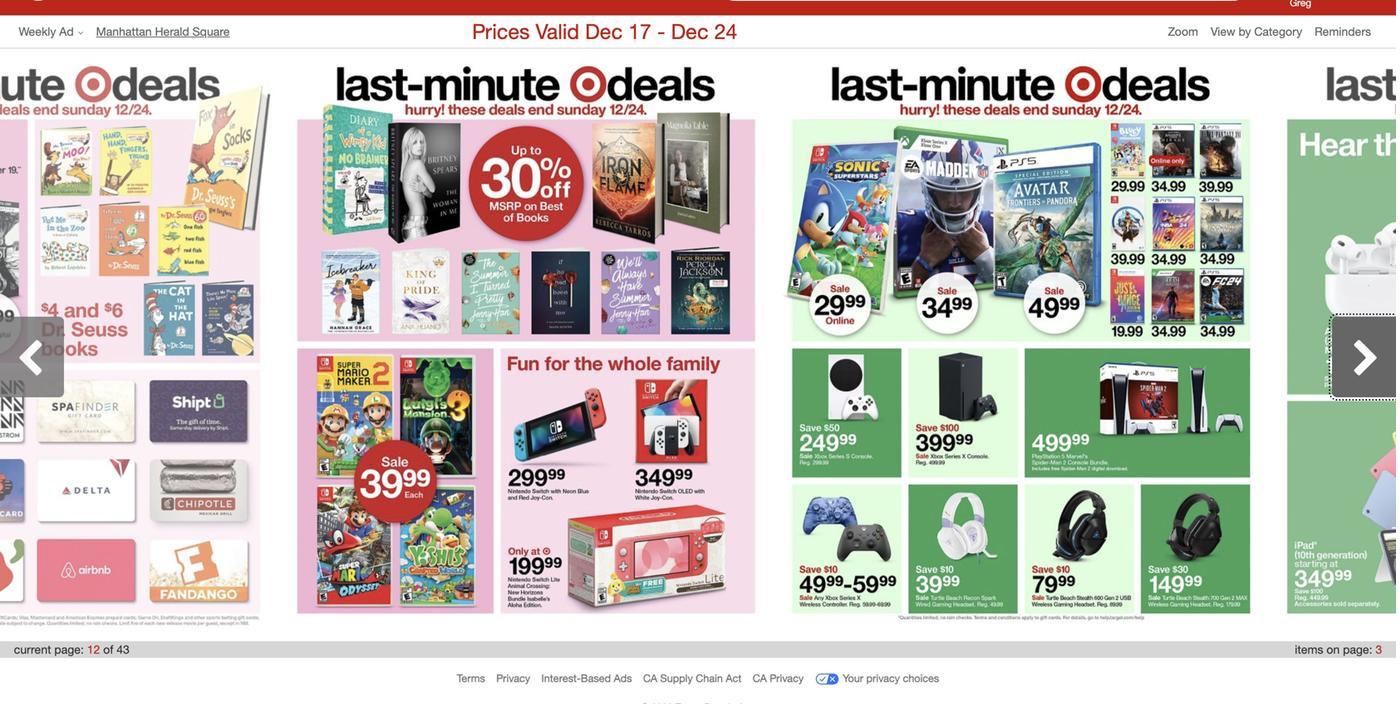 Task type: vqa. For each thing, say whether or not it's contained in the screenshot.
Terms
yes



Task type: locate. For each thing, give the bounding box(es) containing it.
dec left 17
[[586, 19, 623, 44]]

choices
[[903, 672, 940, 685]]

0 horizontal spatial ca
[[644, 672, 658, 685]]

Search Weekly Ad search field
[[718, 0, 1251, 2]]

form
[[718, 0, 1251, 2]]

1 horizontal spatial privacy
[[770, 672, 804, 685]]

prices valid dec 17 - dec 24
[[472, 19, 738, 44]]

privacy right terms
[[497, 672, 531, 685]]

weekly ad
[[19, 24, 74, 39]]

privacy
[[497, 672, 531, 685], [770, 672, 804, 685]]

items on page: 3
[[1296, 642, 1383, 657]]

weekly ad link
[[19, 23, 96, 40]]

2 dec from the left
[[671, 19, 709, 44]]

based
[[581, 672, 611, 685]]

2 privacy from the left
[[770, 672, 804, 685]]

dec
[[586, 19, 623, 44], [671, 19, 709, 44]]

view by category
[[1211, 24, 1303, 39]]

1 page: from the left
[[54, 642, 84, 657]]

ca for ca supply chain act
[[644, 672, 658, 685]]

your
[[843, 672, 864, 685]]

manhattan herald square link
[[96, 23, 242, 40]]

0 horizontal spatial privacy
[[497, 672, 531, 685]]

your privacy choices
[[843, 672, 940, 685]]

ca supply chain act
[[644, 672, 742, 685]]

1 privacy from the left
[[497, 672, 531, 685]]

reminders
[[1316, 24, 1372, 39]]

privacy link
[[497, 672, 531, 685]]

0 horizontal spatial dec
[[586, 19, 623, 44]]

ca
[[644, 672, 658, 685], [753, 672, 767, 685]]

of
[[103, 642, 113, 657]]

dec right -
[[671, 19, 709, 44]]

privacy left ccpa 'icon'
[[770, 672, 804, 685]]

-
[[658, 19, 666, 44]]

interest-
[[542, 672, 581, 685]]

1 horizontal spatial dec
[[671, 19, 709, 44]]

page 13 image
[[698, 58, 1194, 632]]

1 horizontal spatial page:
[[1344, 642, 1373, 657]]

ca right act on the right bottom of page
[[753, 672, 767, 685]]

zoom link
[[1169, 23, 1211, 40]]

2 ca from the left
[[753, 672, 767, 685]]

interest-based ads
[[542, 672, 632, 685]]

valid
[[536, 19, 580, 44]]

terms link
[[457, 672, 485, 685]]

2 page: from the left
[[1344, 642, 1373, 657]]

24
[[715, 19, 738, 44]]

interest-based ads link
[[542, 672, 632, 685]]

1 horizontal spatial ca
[[753, 672, 767, 685]]

0 horizontal spatial page:
[[54, 642, 84, 657]]

page:
[[54, 642, 84, 657], [1344, 642, 1373, 657]]

17
[[629, 19, 652, 44]]

1 ca from the left
[[644, 672, 658, 685]]

page: left 3
[[1344, 642, 1373, 657]]

page: left 12
[[54, 642, 84, 657]]

ca privacy
[[753, 672, 804, 685]]

zoom-in element
[[1169, 24, 1199, 39]]

ca left supply
[[644, 672, 658, 685]]

ca supply chain act link
[[644, 672, 742, 685]]



Task type: describe. For each thing, give the bounding box(es) containing it.
privacy
[[867, 672, 900, 685]]

1 dec from the left
[[586, 19, 623, 44]]

current page: 12 of 43
[[14, 642, 130, 657]]

page 11 image
[[0, 58, 203, 632]]

category
[[1255, 24, 1303, 39]]

your privacy choices link
[[815, 667, 940, 692]]

12
[[87, 642, 100, 657]]

ad
[[59, 24, 74, 39]]

by
[[1239, 24, 1252, 39]]

ads
[[614, 672, 632, 685]]

chain
[[696, 672, 723, 685]]

act
[[726, 672, 742, 685]]

prices
[[472, 19, 530, 44]]

3
[[1376, 642, 1383, 657]]

reminders link
[[1316, 23, 1384, 40]]

zoom
[[1169, 24, 1199, 39]]

page 12 image
[[203, 58, 698, 632]]

square
[[193, 24, 230, 39]]

view by category link
[[1211, 24, 1316, 39]]

supply
[[661, 672, 693, 685]]

page 14 image
[[1194, 58, 1397, 632]]

manhattan
[[96, 24, 152, 39]]

ccpa image
[[815, 667, 840, 692]]

43
[[117, 642, 130, 657]]

items
[[1296, 642, 1324, 657]]

view
[[1211, 24, 1236, 39]]

ca privacy link
[[753, 672, 804, 685]]

current
[[14, 642, 51, 657]]

weekly
[[19, 24, 56, 39]]

ca for ca privacy
[[753, 672, 767, 685]]

manhattan herald square
[[96, 24, 230, 39]]

herald
[[155, 24, 189, 39]]

on
[[1327, 642, 1341, 657]]

terms
[[457, 672, 485, 685]]



